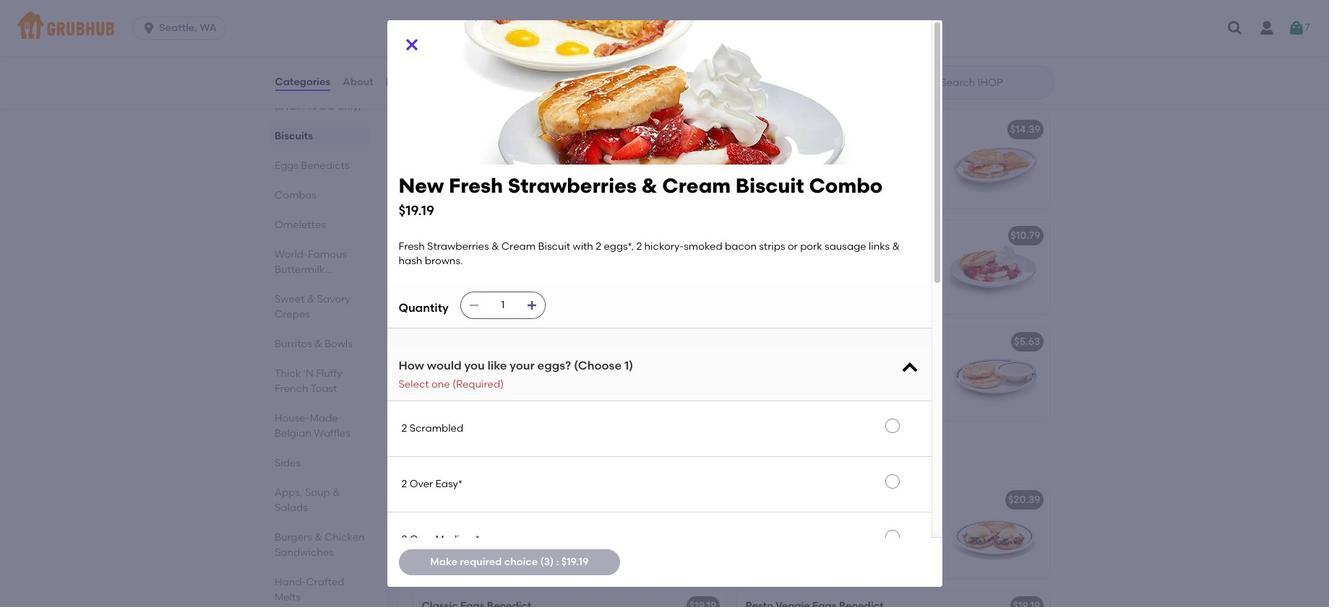 Task type: vqa. For each thing, say whether or not it's contained in the screenshot.
Biscuit inside the button
yes



Task type: locate. For each thing, give the bounding box(es) containing it.
0 vertical spatial on
[[481, 544, 493, 556]]

1 horizontal spatial sausage
[[521, 386, 563, 398]]

new buttermilk biscuit image
[[941, 327, 1049, 421]]

0 horizontal spatial buttermilk
[[274, 264, 324, 276]]

new breakfast biscuit sandwich image
[[941, 114, 1049, 208]]

svg image right "real"
[[899, 359, 920, 379]]

cream down $16.79
[[662, 173, 731, 198]]

2 vertical spatial hash
[[422, 400, 445, 413]]

or up strawberries,
[[788, 241, 798, 253]]

1 vertical spatial buttermilk
[[274, 264, 324, 276]]

1 horizontal spatial an
[[819, 573, 832, 586]]

new breakfast biscuit sandwich
[[745, 124, 905, 136]]

cream right like
[[525, 356, 559, 369]]

1 horizontal spatial benedicts
[[451, 451, 527, 469]]

reviews
[[386, 76, 426, 88]]

buttermilk up cheesecake
[[813, 250, 864, 263]]

buttermilk up 'hearty'
[[446, 230, 498, 242]]

svg image inside the seattle, wa button
[[142, 21, 156, 35]]

english down "serrano"
[[835, 573, 869, 586]]

peppers, up "shredded"
[[851, 515, 894, 527]]

browns. inside fresh strawberries & cream biscuit with 2 eggs*, 2 hickory-smoked bacon strips or pork sausage links & hash browns. button
[[448, 400, 486, 413]]

buttermilk up pancakes
[[274, 264, 324, 276]]

served
[[422, 265, 454, 277], [745, 371, 778, 383]]

0 vertical spatial $19.19
[[399, 202, 434, 219]]

browns. down gravy
[[562, 294, 600, 307]]

0 vertical spatial eggs*,
[[604, 241, 634, 253]]

0 vertical spatial hollandaise
[[422, 544, 478, 556]]

bacon up may
[[463, 294, 495, 307]]

0 horizontal spatial muffin.
[[548, 544, 582, 556]]

biscuit inside button
[[561, 356, 593, 369]]

0 vertical spatial benedicts
[[300, 160, 349, 172]]

2 vertical spatial browns.
[[448, 400, 486, 413]]

1 vertical spatial served
[[745, 371, 778, 383]]

benedicts up easy*
[[451, 451, 527, 469]]

0 vertical spatial muffin.
[[548, 544, 582, 556]]

pork inside warm & flaky buttermilk biscuit served with hearty gravy, 2 eggs*, 2 pork sausage links, 2 hickory- smoked bacon strips & hash browns. *gravy may contain pork.
[[422, 280, 444, 292]]

an down "serrano"
[[819, 573, 832, 586]]

1 vertical spatial eggs
[[410, 451, 447, 469]]

browns. inside warm & flaky buttermilk biscuit served with hearty gravy, 2 eggs*, 2 pork sausage links, 2 hickory- smoked bacon strips & hash browns. *gravy may contain pork.
[[562, 294, 600, 307]]

benedicts
[[300, 160, 349, 172], [451, 451, 527, 469]]

hash inside button
[[422, 400, 445, 413]]

eggs*, down new fresh strawberries & cream biscuit combo $19.19
[[604, 241, 634, 253]]

& inside apps, soup & salads
[[332, 487, 340, 499]]

fresh strawberries & cream biscuit with 2 eggs*, 2 hickory-smoked bacon strips or pork sausage links & hash browns. inside button
[[422, 356, 597, 413]]

0 horizontal spatial strips
[[456, 386, 482, 398]]

$10.79
[[1011, 230, 1040, 242]]

buttermilk inside warm & flaky buttermilk biscuit split & filled with cheesecake mousse, fresh strawberries, a drizzle of our old-fashioned syrup, whipped topping & powdered sugar.
[[813, 250, 864, 263]]

hollandaise down "smoky"
[[422, 544, 478, 556]]

1 horizontal spatial flaky
[[788, 250, 811, 263]]

served inside warm & flaky buttermilk biscuit served with hearty gravy, 2 eggs*, 2 pork sausage links, 2 hickory- smoked bacon strips & hash browns. *gravy may contain pork.
[[422, 265, 454, 277]]

hash up 2 scrambled
[[422, 400, 445, 413]]

buttermilk inside warm & flaky buttermilk biscuit served with hearty gravy, 2 eggs*, 2 pork sausage links, 2 hickory- smoked bacon strips & hash browns. *gravy may contain pork.
[[490, 250, 540, 263]]

an inside smoky bourbon bacon jam, hickory- smoked bacon, poached eggs* & hollandaise on an english muffin.
[[496, 544, 509, 556]]

new for new buttermilk biscuit & gravy combo
[[422, 230, 444, 242]]

buttermilk inside world-famous buttermilk pancakes sweet & savory crepes
[[274, 264, 324, 276]]

'n left go
[[305, 100, 316, 113]]

required
[[460, 556, 502, 569]]

0 horizontal spatial eggs*,
[[453, 371, 483, 383]]

fresh inside button
[[422, 356, 448, 369]]

buttermilk up gravy,
[[490, 250, 540, 263]]

0 vertical spatial combo
[[809, 173, 883, 198]]

new chicken biscuit sandwich image
[[617, 114, 725, 208]]

biscuit up mousse,
[[866, 250, 898, 263]]

eggs* inside smoky bourbon bacon jam, hickory- smoked bacon, poached eggs* & hollandaise on an english muffin.
[[547, 529, 575, 542]]

hash up quantity
[[399, 255, 422, 268]]

& inside burgers & chicken sandwiches
[[314, 532, 322, 544]]

0 horizontal spatial on
[[481, 544, 493, 556]]

english left :
[[511, 544, 545, 556]]

biscuit for eggs*,
[[542, 250, 575, 263]]

1 over from the top
[[410, 479, 433, 491]]

2 vertical spatial eggs*,
[[453, 371, 483, 383]]

0 horizontal spatial or
[[485, 386, 495, 398]]

whipped down flaky
[[803, 371, 846, 383]]

1 horizontal spatial eggs benedicts
[[410, 451, 527, 469]]

svg image
[[1226, 20, 1244, 37], [1287, 20, 1305, 37], [142, 21, 156, 35], [468, 300, 480, 312]]

2 sandwich from the left
[[856, 124, 905, 136]]

hollandaise down beef,
[[745, 573, 802, 586]]

poached
[[500, 529, 544, 542], [745, 559, 790, 571]]

pesto veggie eggs benedict image
[[941, 591, 1049, 608]]

fresh inside new fresh strawberries & cream biscuit combo $19.19
[[449, 173, 503, 198]]

& inside warm & flaky buttermilk biscuit served with whipped real butter.
[[778, 356, 785, 369]]

hash up pork.
[[536, 294, 559, 307]]

cream up split
[[875, 230, 909, 242]]

family feasts (ihop 'n go only)
[[274, 85, 361, 113]]

1 vertical spatial hollandaise
[[745, 573, 802, 586]]

warm up filled
[[745, 250, 775, 263]]

2 over from the top
[[410, 534, 433, 546]]

fresh down new chicken biscuit sandwich
[[449, 173, 503, 198]]

1 vertical spatial fresh strawberries & cream biscuit with 2 eggs*, 2 hickory-smoked bacon strips or pork sausage links & hash browns.
[[422, 356, 597, 413]]

served up quantity
[[422, 265, 454, 277]]

1 horizontal spatial hollandaise
[[745, 573, 802, 586]]

eggs up 2 over easy*
[[410, 451, 447, 469]]

combo
[[809, 173, 883, 198], [578, 230, 615, 242]]

bacon
[[725, 241, 757, 253], [463, 294, 495, 307], [422, 386, 454, 398], [501, 515, 533, 527]]

strips inside button
[[456, 386, 482, 398]]

poblano down "serrano"
[[833, 559, 874, 571]]

0 vertical spatial poblano
[[775, 494, 816, 507]]

browns. up quantity
[[425, 255, 463, 268]]

0 vertical spatial eggs
[[274, 160, 298, 172]]

whipped up sugar.
[[852, 294, 895, 307]]

browns. down (required)
[[448, 400, 486, 413]]

flaky for filled
[[788, 250, 811, 263]]

1 sandwich from the left
[[525, 124, 574, 136]]

biscuit up the butter.
[[868, 356, 900, 369]]

sausage up may
[[446, 280, 488, 292]]

over left easy*
[[410, 479, 433, 491]]

strips down you
[[456, 386, 482, 398]]

red
[[897, 515, 913, 527]]

warm left flaky
[[745, 356, 775, 369]]

new fresh strawberries & cream biscuit combo image
[[617, 327, 725, 421]]

strawberries up gravy
[[508, 173, 637, 198]]

0 vertical spatial pork
[[800, 241, 822, 253]]

$5.63
[[1014, 336, 1040, 348]]

links
[[869, 241, 890, 253], [566, 386, 587, 398]]

hash inside warm & flaky buttermilk biscuit served with hearty gravy, 2 eggs*, 2 pork sausage links, 2 hickory- smoked bacon strips & hash browns. *gravy may contain pork.
[[536, 294, 559, 307]]

smoked inside fresh strawberries & cream biscuit with 2 eggs*, 2 hickory-smoked bacon strips or pork sausage links & hash browns. button
[[533, 371, 571, 383]]

1 vertical spatial poached
[[745, 559, 790, 571]]

warm up quantity
[[422, 250, 452, 263]]

on
[[481, 544, 493, 556], [805, 573, 817, 586]]

0 horizontal spatial poached
[[500, 529, 544, 542]]

hickory- right jam, on the left
[[559, 515, 599, 527]]

0 horizontal spatial english
[[511, 544, 545, 556]]

eggs benedicts
[[274, 160, 349, 172], [410, 451, 527, 469]]

2 horizontal spatial $19.19
[[689, 230, 717, 242]]

2 horizontal spatial pork
[[800, 241, 822, 253]]

strawberries
[[508, 173, 637, 198], [799, 230, 863, 242], [427, 241, 489, 253], [450, 356, 512, 369]]

lunch/dinner beverage bundle image
[[617, 0, 725, 51]]

sausage inside button
[[521, 386, 563, 398]]

1 vertical spatial pork
[[422, 280, 444, 292]]

about
[[343, 76, 373, 88]]

poached up choice
[[500, 529, 544, 542]]

2 horizontal spatial eggs*,
[[604, 241, 634, 253]]

'n
[[305, 100, 316, 113], [303, 368, 313, 380]]

smoky
[[422, 515, 454, 527]]

1 vertical spatial peppers,
[[860, 544, 903, 556]]

0 horizontal spatial eggs*
[[547, 529, 575, 542]]

$14.39
[[1010, 124, 1040, 136]]

an down bacon,
[[496, 544, 509, 556]]

links down (choose
[[566, 386, 587, 398]]

eggs* down chopped
[[792, 559, 821, 571]]

combo inside new fresh strawberries & cream biscuit combo $19.19
[[809, 173, 883, 198]]

sausage down the eggs?
[[521, 386, 563, 398]]

'n inside the thick 'n fluffy french toast
[[303, 368, 313, 380]]

1 flaky from the left
[[464, 250, 487, 263]]

flaky up 'hearty'
[[464, 250, 487, 263]]

fresh strawberries & cream biscuit with 2 eggs*, 2 hickory-smoked bacon strips or pork sausage links & hash browns. button
[[413, 327, 725, 421]]

svg image
[[403, 36, 420, 53], [526, 300, 537, 312], [899, 359, 920, 379]]

eggs benedicts up combos
[[274, 160, 349, 172]]

beef,
[[745, 544, 770, 556]]

muffin. inside fire-roasted poblano peppers, red bell peppers & onions, shredded beef, chopped serrano peppers, poached eggs* & poblano hollandaise on an english muffin.
[[872, 573, 905, 586]]

onions,
[[819, 529, 853, 542]]

a
[[837, 280, 844, 292]]

0 horizontal spatial hollandaise
[[422, 544, 478, 556]]

warm inside warm & flaky buttermilk biscuit served with hearty gravy, 2 eggs*, 2 pork sausage links, 2 hickory- smoked bacon strips & hash browns. *gravy may contain pork.
[[422, 250, 452, 263]]

2 vertical spatial pork
[[497, 386, 519, 398]]

fresh up filled
[[770, 230, 797, 242]]

1 vertical spatial an
[[819, 573, 832, 586]]

'n right 'thick'
[[303, 368, 313, 380]]

on inside smoky bourbon bacon jam, hickory- smoked bacon, poached eggs* & hollandaise on an english muffin.
[[481, 544, 493, 556]]

cheesecake
[[804, 265, 863, 277]]

1 vertical spatial on
[[805, 573, 817, 586]]

0 horizontal spatial served
[[422, 265, 454, 277]]

eggs*, inside warm & flaky buttermilk biscuit served with hearty gravy, 2 eggs*, 2 pork sausage links, 2 hickory- smoked bacon strips & hash browns. *gravy may contain pork.
[[554, 265, 584, 277]]

svg image right input item quantity number field
[[526, 300, 537, 312]]

poached inside smoky bourbon bacon jam, hickory- smoked bacon, poached eggs* & hollandaise on an english muffin.
[[500, 529, 544, 542]]

1 horizontal spatial eggs*
[[792, 559, 821, 571]]

would
[[427, 360, 461, 373]]

flaky up strawberries,
[[788, 250, 811, 263]]

over inside button
[[410, 534, 433, 546]]

gravy
[[546, 230, 576, 242]]

hollandaise inside smoky bourbon bacon jam, hickory- smoked bacon, poached eggs* & hollandaise on an english muffin.
[[422, 544, 478, 556]]

hickory-
[[644, 241, 684, 253], [524, 280, 564, 292], [493, 371, 533, 383], [559, 515, 599, 527]]

smoked
[[684, 241, 722, 253], [422, 294, 460, 307], [533, 371, 571, 383], [422, 529, 460, 542]]

2 inside "button"
[[401, 479, 407, 491]]

our
[[892, 280, 908, 292]]

benedicts up combos
[[300, 160, 349, 172]]

flaky inside warm & flaky buttermilk biscuit split & filled with cheesecake mousse, fresh strawberries, a drizzle of our old-fashioned syrup, whipped topping & powdered sugar.
[[788, 250, 811, 263]]

2 vertical spatial strips
[[456, 386, 482, 398]]

an
[[496, 544, 509, 556], [819, 573, 832, 586]]

peppers,
[[851, 515, 894, 527], [860, 544, 903, 556]]

mousse,
[[866, 265, 906, 277]]

poblano up roasted
[[775, 494, 816, 507]]

eggs*,
[[604, 241, 634, 253], [554, 265, 584, 277], [453, 371, 483, 383]]

1 vertical spatial muffin.
[[872, 573, 905, 586]]

2 vertical spatial eggs
[[819, 494, 843, 507]]

chopped
[[772, 544, 817, 556]]

fashioned
[[767, 294, 818, 307]]

syrup,
[[821, 294, 850, 307]]

biscuit inside warm & flaky buttermilk biscuit served with hearty gravy, 2 eggs*, 2 pork sausage links, 2 hickory- smoked bacon strips & hash browns. *gravy may contain pork.
[[542, 250, 575, 263]]

bacon left jam, on the left
[[501, 515, 533, 527]]

0 horizontal spatial sausage
[[446, 280, 488, 292]]

1 horizontal spatial buttermilk
[[446, 230, 498, 242]]

sides
[[274, 457, 300, 470]]

hand-
[[274, 577, 306, 589]]

on down chopped
[[805, 573, 817, 586]]

1 horizontal spatial sandwich
[[856, 124, 905, 136]]

categories
[[275, 76, 330, 88]]

contain
[[482, 309, 520, 321]]

over down "smoky"
[[410, 534, 433, 546]]

sandwich
[[525, 124, 574, 136], [856, 124, 905, 136]]

biscuit inside warm & flaky buttermilk biscuit split & filled with cheesecake mousse, fresh strawberries, a drizzle of our old-fashioned syrup, whipped topping & powdered sugar.
[[866, 250, 898, 263]]

1 vertical spatial or
[[485, 386, 495, 398]]

hollandaise inside fire-roasted poblano peppers, red bell peppers & onions, shredded beef, chopped serrano peppers, poached eggs* & poblano hollandaise on an english muffin.
[[745, 573, 802, 586]]

$19.19 inside new fresh strawberries & cream biscuit combo $19.19
[[399, 202, 434, 219]]

eggs down biscuits
[[274, 160, 298, 172]]

pork up quantity
[[422, 280, 444, 292]]

pork
[[800, 241, 822, 253], [422, 280, 444, 292], [497, 386, 519, 398]]

browns.
[[425, 255, 463, 268], [562, 294, 600, 307], [448, 400, 486, 413]]

buttermilk up "real"
[[815, 356, 866, 369]]

0 horizontal spatial sandwich
[[525, 124, 574, 136]]

strips up filled
[[759, 241, 785, 253]]

svg image up reviews
[[403, 36, 420, 53]]

pork down like
[[497, 386, 519, 398]]

bowls
[[324, 338, 352, 350]]

1 vertical spatial benedicts
[[451, 451, 527, 469]]

over inside "button"
[[410, 479, 433, 491]]

2 flaky from the left
[[788, 250, 811, 263]]

hickory- down gravy,
[[524, 280, 564, 292]]

1 horizontal spatial eggs*,
[[554, 265, 584, 277]]

0 horizontal spatial combo
[[578, 230, 615, 242]]

0 horizontal spatial eggs
[[274, 160, 298, 172]]

1 vertical spatial browns.
[[562, 294, 600, 307]]

2 vertical spatial sausage
[[521, 386, 563, 398]]

fresh strawberries & cream biscuit with 2 eggs*, 2 hickory-smoked bacon strips or pork sausage links & hash browns.
[[399, 241, 902, 268], [422, 356, 597, 413]]

eggs*, down gravy
[[554, 265, 584, 277]]

2 horizontal spatial sausage
[[825, 241, 866, 253]]

1 vertical spatial english
[[835, 573, 869, 586]]

svg image inside 7 button
[[1287, 20, 1305, 37]]

on down bacon,
[[481, 544, 493, 556]]

eggs up 'onions,'
[[819, 494, 843, 507]]

biscuit down gravy
[[542, 250, 575, 263]]

buttermilk
[[446, 230, 498, 242], [274, 264, 324, 276]]

1 vertical spatial hash
[[536, 294, 559, 307]]

crepes
[[274, 309, 310, 321]]

1 horizontal spatial pork
[[497, 386, 519, 398]]

1 horizontal spatial whipped
[[852, 294, 895, 307]]

combo up new fresh strawberries & cream biscuit
[[809, 173, 883, 198]]

new chicken biscuit sandwich
[[422, 124, 574, 136]]

hollandaise
[[422, 544, 478, 556], [745, 573, 802, 586]]

fresh up one
[[422, 356, 448, 369]]

1 vertical spatial svg image
[[526, 300, 537, 312]]

fire-
[[745, 515, 768, 527]]

bacon down would
[[422, 386, 454, 398]]

1 horizontal spatial served
[[745, 371, 778, 383]]

savory
[[317, 293, 350, 306]]

2 vertical spatial $19.19
[[561, 556, 588, 569]]

0 horizontal spatial pork
[[422, 280, 444, 292]]

powdered
[[797, 309, 847, 321]]

flaky inside warm & flaky buttermilk biscuit served with hearty gravy, 2 eggs*, 2 pork sausage links, 2 hickory- smoked bacon strips & hash browns. *gravy may contain pork.
[[464, 250, 487, 263]]

poblano up 'onions,'
[[808, 515, 849, 527]]

1 horizontal spatial eggs
[[410, 451, 447, 469]]

1 vertical spatial combo
[[578, 230, 615, 242]]

sausage
[[825, 241, 866, 253], [446, 280, 488, 292], [521, 386, 563, 398]]

2 horizontal spatial eggs
[[819, 494, 843, 507]]

eggs benedicts up easy*
[[410, 451, 527, 469]]

cream up gravy,
[[501, 241, 536, 253]]

0 vertical spatial eggs benedicts
[[274, 160, 349, 172]]

how would you like your eggs? (choose 1) select one (required)
[[399, 360, 633, 391]]

1 vertical spatial eggs*,
[[554, 265, 584, 277]]

0 vertical spatial peppers,
[[851, 515, 894, 527]]

eggs* down jam, on the left
[[547, 529, 575, 542]]

0 horizontal spatial links
[[566, 386, 587, 398]]

breakfast
[[770, 124, 818, 136]]

warm for buttermilk
[[422, 250, 452, 263]]

1 horizontal spatial svg image
[[526, 300, 537, 312]]

eggs*, right one
[[453, 371, 483, 383]]

hickory- down new fresh strawberries & cream biscuit combo $19.19
[[644, 241, 684, 253]]

biscuit inside new fresh strawberries & cream biscuit combo $19.19
[[736, 173, 804, 198]]

1 horizontal spatial poached
[[745, 559, 790, 571]]

new fresh strawberries & cream biscuit image
[[941, 220, 1049, 314]]

biscuit
[[490, 124, 523, 136], [821, 124, 854, 136], [736, 173, 804, 198], [500, 230, 534, 242], [912, 230, 945, 242], [538, 241, 570, 253], [561, 356, 593, 369]]

warm inside warm & flaky buttermilk biscuit split & filled with cheesecake mousse, fresh strawberries, a drizzle of our old-fashioned syrup, whipped topping & powdered sugar.
[[745, 250, 775, 263]]

english inside smoky bourbon bacon jam, hickory- smoked bacon, poached eggs* & hollandaise on an english muffin.
[[511, 544, 545, 556]]

0 vertical spatial chicken
[[446, 124, 487, 136]]

pork up cheesecake
[[800, 241, 822, 253]]

1 vertical spatial poblano
[[808, 515, 849, 527]]

strips down "links,"
[[497, 294, 523, 307]]

1 horizontal spatial strips
[[497, 294, 523, 307]]

0 vertical spatial over
[[410, 479, 433, 491]]

cream
[[662, 173, 731, 198], [875, 230, 909, 242], [501, 241, 536, 253], [525, 356, 559, 369]]

0 vertical spatial poached
[[500, 529, 544, 542]]

0 vertical spatial strips
[[759, 241, 785, 253]]

served down topping
[[745, 371, 778, 383]]

1 horizontal spatial $19.19
[[561, 556, 588, 569]]

warm
[[422, 250, 452, 263], [745, 250, 775, 263], [745, 356, 775, 369]]

served for warm & flaky buttermilk biscuit served with whipped real butter.
[[745, 371, 778, 383]]

new for new chicken biscuit sandwich
[[422, 124, 444, 136]]

combo right gravy
[[578, 230, 615, 242]]

eggs
[[274, 160, 298, 172], [410, 451, 447, 469], [819, 494, 843, 507]]

hickory- inside smoky bourbon bacon jam, hickory- smoked bacon, poached eggs* & hollandaise on an english muffin.
[[559, 515, 599, 527]]

1 vertical spatial eggs*
[[792, 559, 821, 571]]

new inside new fresh strawberries & cream biscuit combo $19.19
[[399, 173, 444, 198]]

0 vertical spatial sausage
[[825, 241, 866, 253]]

poached down beef,
[[745, 559, 790, 571]]

(choose
[[574, 360, 622, 373]]

links up mousse,
[[869, 241, 890, 253]]

sausage up cheesecake
[[825, 241, 866, 253]]

hickory- right you
[[493, 371, 533, 383]]

with inside warm & flaky buttermilk biscuit served with hearty gravy, 2 eggs*, 2 pork sausage links, 2 hickory- smoked bacon strips & hash browns. *gravy may contain pork.
[[457, 265, 477, 277]]

1 vertical spatial whipped
[[803, 371, 846, 383]]

sandwich for new chicken biscuit sandwich
[[525, 124, 574, 136]]

peppers, down "shredded"
[[860, 544, 903, 556]]

fresh
[[449, 173, 503, 198], [770, 230, 797, 242], [399, 241, 425, 253], [422, 356, 448, 369]]

0 horizontal spatial flaky
[[464, 250, 487, 263]]

0 vertical spatial english
[[511, 544, 545, 556]]

0 vertical spatial whipped
[[852, 294, 895, 307]]

or down like
[[485, 386, 495, 398]]

burgers & chicken sandwiches
[[274, 532, 364, 559]]

wa
[[200, 22, 217, 34]]

& inside new fresh strawberries & cream biscuit combo $19.19
[[642, 173, 657, 198]]

make required choice (3) : $19.19
[[430, 556, 588, 569]]

seattle, wa
[[159, 22, 217, 34]]

drizzle
[[846, 280, 877, 292]]

muffin. down "shredded"
[[872, 573, 905, 586]]

muffin. down jam, on the left
[[548, 544, 582, 556]]

served inside warm & flaky buttermilk biscuit served with whipped real butter.
[[745, 371, 778, 383]]

jam,
[[535, 515, 557, 527]]

1 vertical spatial over
[[410, 534, 433, 546]]

sandwiches
[[274, 547, 333, 559]]

strawberries up (required)
[[450, 356, 512, 369]]

smoky bourbon bacon jam, hickory- smoked bacon, poached eggs* & hollandaise on an english muffin. button
[[413, 485, 725, 579]]



Task type: describe. For each thing, give the bounding box(es) containing it.
(3)
[[540, 556, 554, 569]]

peppers
[[765, 529, 806, 542]]

feasts
[[309, 85, 340, 98]]

how
[[399, 360, 424, 373]]

pork inside button
[[497, 386, 519, 398]]

0 horizontal spatial benedicts
[[300, 160, 349, 172]]

hickory- inside button
[[493, 371, 533, 383]]

eggs*, inside button
[[453, 371, 483, 383]]

burritos & bowls
[[274, 338, 352, 350]]

cream inside button
[[525, 356, 559, 369]]

over for easy*
[[410, 479, 433, 491]]

topping
[[745, 309, 784, 321]]

like
[[488, 360, 507, 373]]

warm for fresh
[[745, 250, 775, 263]]

new for new fresh strawberries & cream biscuit combo $19.19
[[399, 173, 444, 198]]

thick 'n fluffy french toast
[[274, 368, 342, 395]]

with inside warm & flaky buttermilk biscuit split & filled with cheesecake mousse, fresh strawberries, a drizzle of our old-fashioned syrup, whipped topping & powdered sugar.
[[781, 265, 802, 277]]

soup
[[305, 487, 330, 499]]

classic eggs benedict image
[[617, 591, 725, 608]]

1 vertical spatial $19.19
[[689, 230, 717, 242]]

bourbon
[[457, 515, 499, 527]]

2 over easy*
[[401, 479, 463, 491]]

poached inside fire-roasted poblano peppers, red bell peppers & onions, shredded beef, chopped serrano peppers, poached eggs* & poblano hollandaise on an english muffin.
[[745, 559, 790, 571]]

main navigation navigation
[[0, 0, 1329, 56]]

buttermilk inside warm & flaky buttermilk biscuit served with whipped real butter.
[[815, 356, 866, 369]]

about button
[[342, 56, 374, 108]]

serrano
[[819, 544, 858, 556]]

biscuit for mousse,
[[866, 250, 898, 263]]

2 vertical spatial poblano
[[833, 559, 874, 571]]

omelettes
[[274, 219, 325, 231]]

1 horizontal spatial chicken
[[446, 124, 487, 136]]

sandwich for new breakfast biscuit sandwich
[[856, 124, 905, 136]]

english inside fire-roasted poblano peppers, red bell peppers & onions, shredded beef, chopped serrano peppers, poached eggs* & poblano hollandaise on an english muffin.
[[835, 573, 869, 586]]

smoked inside warm & flaky buttermilk biscuit served with hearty gravy, 2 eggs*, 2 pork sausage links, 2 hickory- smoked bacon strips & hash browns. *gravy may contain pork.
[[422, 294, 460, 307]]

quantity
[[399, 301, 449, 315]]

links inside button
[[566, 386, 587, 398]]

seattle, wa button
[[132, 17, 232, 40]]

bacon up filled
[[725, 241, 757, 253]]

hand-crafted melts
[[274, 577, 344, 604]]

warm & flaky buttermilk biscuit served with hearty gravy, 2 eggs*, 2 pork sausage links, 2 hickory- smoked bacon strips & hash browns. *gravy may contain pork.
[[422, 250, 600, 321]]

1 horizontal spatial or
[[788, 241, 798, 253]]

eggs* inside fire-roasted poblano peppers, red bell peppers & onions, shredded beef, chopped serrano peppers, poached eggs* & poblano hollandaise on an english muffin.
[[792, 559, 821, 571]]

0 vertical spatial fresh strawberries & cream biscuit with 2 eggs*, 2 hickory-smoked bacon strips or pork sausage links & hash browns.
[[399, 241, 902, 268]]

2 over easy* button
[[387, 458, 931, 513]]

links,
[[490, 280, 514, 292]]

$20.39
[[1008, 494, 1040, 507]]

2 scrambled button
[[387, 402, 931, 457]]

with inside button
[[422, 371, 442, 383]]

famous
[[307, 249, 347, 261]]

7
[[1305, 22, 1310, 34]]

served for warm & flaky buttermilk biscuit served with hearty gravy, 2 eggs*, 2 pork sausage links, 2 hickory- smoked bacon strips & hash browns. *gravy may contain pork.
[[422, 265, 454, 277]]

$16.79
[[687, 124, 717, 136]]

salads
[[274, 502, 307, 515]]

0 horizontal spatial eggs benedicts
[[274, 160, 349, 172]]

strawberries inside button
[[450, 356, 512, 369]]

& inside smoky bourbon bacon jam, hickory- smoked bacon, poached eggs* & hollandaise on an english muffin.
[[577, 529, 585, 542]]

smoked inside smoky bourbon bacon jam, hickory- smoked bacon, poached eggs* & hollandaise on an english muffin.
[[422, 529, 460, 542]]

spicy poblano eggs benedict image
[[941, 485, 1049, 579]]

bacon inside button
[[422, 386, 454, 398]]

(required)
[[452, 379, 504, 391]]

(ihop
[[274, 100, 303, 113]]

with inside warm & flaky buttermilk biscuit served with whipped real butter.
[[780, 371, 801, 383]]

flaky for hearty
[[464, 250, 487, 263]]

easy*
[[435, 479, 463, 491]]

2 over medium*
[[401, 534, 480, 546]]

2 horizontal spatial strips
[[759, 241, 785, 253]]

seattle,
[[159, 22, 197, 34]]

fluffy
[[316, 368, 342, 380]]

gravy,
[[514, 265, 544, 277]]

sweet
[[274, 293, 304, 306]]

medium*
[[435, 534, 480, 546]]

smoky bourbon bacon jam, hickory- smoked bacon, poached eggs* & hollandaise on an english muffin.
[[422, 515, 599, 556]]

made
[[310, 413, 338, 425]]

1 vertical spatial eggs benedicts
[[410, 451, 527, 469]]

an inside fire-roasted poblano peppers, red bell peppers & onions, shredded beef, chopped serrano peppers, poached eggs* & poblano hollandaise on an english muffin.
[[819, 573, 832, 586]]

apps, soup & salads
[[274, 487, 340, 515]]

0 vertical spatial svg image
[[403, 36, 420, 53]]

house-made belgian waffles
[[274, 413, 350, 440]]

hearty
[[480, 265, 511, 277]]

new buttermilk biscuit & gravy combo
[[422, 230, 615, 242]]

2 horizontal spatial svg image
[[899, 359, 920, 379]]

new fresh strawberries & cream biscuit
[[745, 230, 945, 242]]

:
[[556, 556, 559, 569]]

over for medium*
[[410, 534, 433, 546]]

family
[[274, 85, 306, 98]]

7 button
[[1287, 15, 1310, 41]]

sausage inside warm & flaky buttermilk biscuit served with hearty gravy, 2 eggs*, 2 pork sausage links, 2 hickory- smoked bacon strips & hash browns. *gravy may contain pork.
[[446, 280, 488, 292]]

bourbon bacon jam eggs benedict image
[[617, 485, 725, 579]]

whipped inside warm & flaky buttermilk biscuit split & filled with cheesecake mousse, fresh strawberries, a drizzle of our old-fashioned syrup, whipped topping & powdered sugar.
[[852, 294, 895, 307]]

1 horizontal spatial links
[[869, 241, 890, 253]]

go
[[318, 100, 335, 113]]

Search IHOP search field
[[939, 76, 1050, 90]]

choice
[[504, 556, 538, 569]]

or inside button
[[485, 386, 495, 398]]

roasted
[[768, 515, 805, 527]]

buttermilk for links,
[[490, 250, 540, 263]]

muffin. inside smoky bourbon bacon jam, hickory- smoked bacon, poached eggs* & hollandaise on an english muffin.
[[548, 544, 582, 556]]

fresh up quantity
[[399, 241, 425, 253]]

search icon image
[[917, 74, 935, 91]]

cream inside new fresh strawberries & cream biscuit combo $19.19
[[662, 173, 731, 198]]

your
[[510, 360, 535, 373]]

on inside fire-roasted poblano peppers, red bell peppers & onions, shredded beef, chopped serrano peppers, poached eggs* & poblano hollandaise on an english muffin.
[[805, 573, 817, 586]]

hickory- inside warm & flaky buttermilk biscuit served with hearty gravy, 2 eggs*, 2 pork sausage links, 2 hickory- smoked bacon strips & hash browns. *gravy may contain pork.
[[524, 280, 564, 292]]

fire-roasted poblano peppers, red bell peppers & onions, shredded beef, chopped serrano peppers, poached eggs* & poblano hollandaise on an english muffin.
[[745, 515, 913, 586]]

0 vertical spatial browns.
[[425, 255, 463, 268]]

warm inside warm & flaky buttermilk biscuit served with whipped real butter.
[[745, 356, 775, 369]]

house-
[[274, 413, 310, 425]]

one
[[431, 379, 450, 391]]

strips inside warm & flaky buttermilk biscuit served with hearty gravy, 2 eggs*, 2 pork sausage links, 2 hickory- smoked bacon strips & hash browns. *gravy may contain pork.
[[497, 294, 523, 307]]

sugar.
[[849, 309, 879, 321]]

0 vertical spatial buttermilk
[[446, 230, 498, 242]]

may
[[458, 309, 480, 321]]

world-
[[274, 249, 307, 261]]

0 vertical spatial hash
[[399, 255, 422, 268]]

combos
[[274, 189, 316, 202]]

of
[[880, 280, 889, 292]]

'n inside family feasts (ihop 'n go only)
[[305, 100, 316, 113]]

warm & flaky buttermilk biscuit served with whipped real butter.
[[745, 356, 902, 383]]

eggs?
[[537, 360, 571, 373]]

warm & flaky buttermilk biscuit split & filled with cheesecake mousse, fresh strawberries, a drizzle of our old-fashioned syrup, whipped topping & powdered sugar.
[[745, 250, 921, 321]]

buttermilk for drizzle
[[813, 250, 864, 263]]

filled
[[755, 265, 779, 277]]

strawberries inside new fresh strawberries & cream biscuit combo $19.19
[[508, 173, 637, 198]]

new for new fresh strawberries & cream biscuit
[[745, 230, 768, 242]]

bacon inside smoky bourbon bacon jam, hickory- smoked bacon, poached eggs* & hollandaise on an english muffin.
[[501, 515, 533, 527]]

strawberries up cheesecake
[[799, 230, 863, 242]]

scrambled
[[410, 423, 463, 435]]

Input item quantity number field
[[487, 293, 519, 319]]

real
[[849, 371, 867, 383]]

new for new breakfast biscuit sandwich
[[745, 124, 768, 136]]

& inside world-famous buttermilk pancakes sweet & savory crepes
[[307, 293, 314, 306]]

benedict
[[845, 494, 890, 507]]

strawberries up 'hearty'
[[427, 241, 489, 253]]

shredded
[[856, 529, 902, 542]]

reviews button
[[385, 56, 427, 108]]

flaky
[[788, 356, 813, 369]]

whipped inside warm & flaky buttermilk biscuit served with whipped real butter.
[[803, 371, 846, 383]]

biscuits
[[274, 130, 313, 142]]

bacon inside warm & flaky buttermilk biscuit served with hearty gravy, 2 eggs*, 2 pork sausage links, 2 hickory- smoked bacon strips & hash browns. *gravy may contain pork.
[[463, 294, 495, 307]]

spicy poblano eggs benedict
[[745, 494, 890, 507]]

biscuit inside warm & flaky buttermilk biscuit served with whipped real butter.
[[868, 356, 900, 369]]

new buttermilk biscuit & gravy combo image
[[617, 220, 725, 314]]

chicken inside burgers & chicken sandwiches
[[324, 532, 364, 544]]

butter.
[[870, 371, 902, 383]]

belgian
[[274, 428, 311, 440]]

make
[[430, 556, 457, 569]]

spicy
[[745, 494, 773, 507]]

crafted
[[306, 577, 344, 589]]

*gravy
[[422, 309, 456, 321]]

toast
[[310, 383, 337, 395]]

strawberries,
[[772, 280, 835, 292]]



